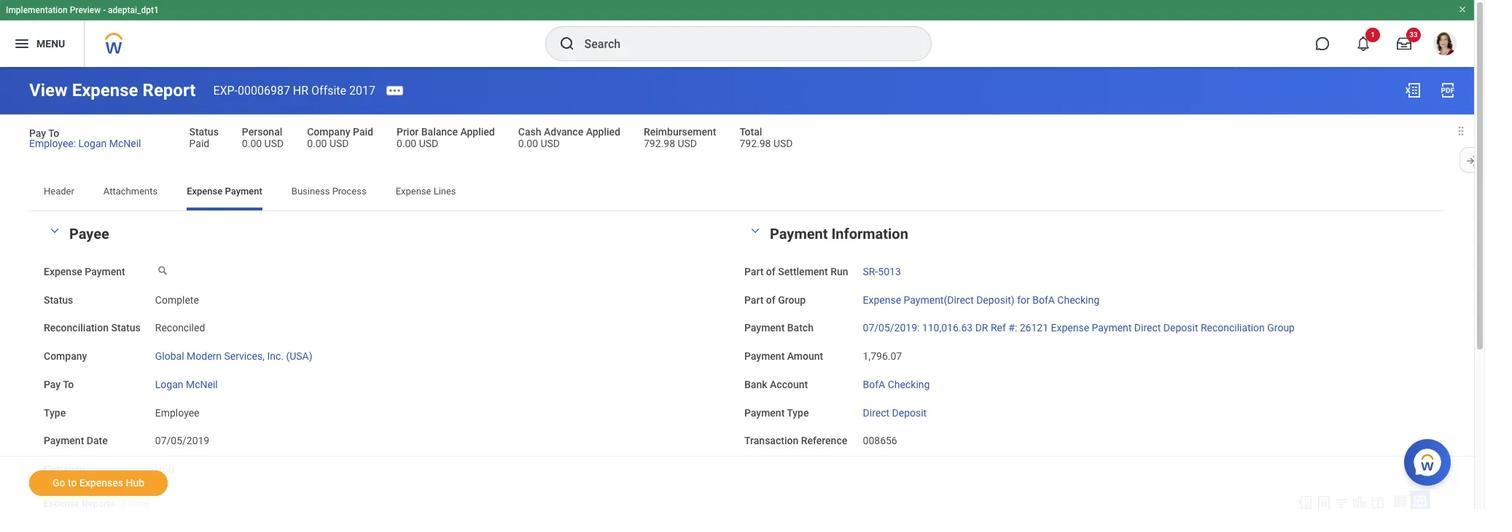 Task type: describe. For each thing, give the bounding box(es) containing it.
chevron down image
[[46, 226, 63, 236]]

export to excel image for export to worksheets icon
[[1297, 495, 1313, 510]]

hub
[[126, 478, 144, 489]]

attachments
[[103, 186, 158, 197]]

report
[[143, 80, 196, 101]]

total
[[740, 126, 762, 138]]

personal 0.00 usd
[[242, 126, 284, 149]]

part of settlement run
[[744, 266, 848, 278]]

search image
[[558, 35, 576, 52]]

table image
[[1393, 494, 1408, 509]]

modern
[[187, 351, 222, 362]]

of for group
[[766, 294, 776, 306]]

pay to for logan mcneil
[[44, 379, 74, 391]]

run
[[831, 266, 848, 278]]

reference
[[801, 435, 847, 447]]

prior
[[397, 126, 419, 138]]

part for part of group
[[744, 294, 764, 306]]

employee: logan mcneil link
[[29, 135, 141, 149]]

of for settlement
[[766, 266, 776, 278]]

exp-00006987 hr offsite 2017
[[213, 83, 375, 97]]

008656
[[863, 435, 897, 447]]

reconciliation inside payee group
[[44, 322, 109, 334]]

to for logan
[[63, 379, 74, 391]]

checking inside expense payment(direct deposit) for bofa checking link
[[1057, 294, 1100, 306]]

usd link
[[155, 461, 175, 475]]

logan mcneil
[[155, 379, 218, 391]]

payee
[[69, 225, 109, 243]]

expense lines
[[396, 186, 456, 197]]

global modern services, inc. (usa)
[[155, 351, 313, 362]]

process
[[332, 186, 366, 197]]

employee:
[[29, 138, 76, 149]]

expense up employee: logan mcneil link
[[72, 80, 138, 101]]

2 vertical spatial status
[[111, 322, 141, 334]]

preview
[[70, 5, 101, 15]]

lines
[[434, 186, 456, 197]]

batch
[[787, 322, 814, 334]]

inc.
[[267, 351, 284, 362]]

pay to for employee: logan mcneil
[[29, 128, 59, 139]]

payment information
[[770, 225, 908, 243]]

type inside payment information group
[[787, 407, 809, 419]]

expense payment(direct deposit) for bofa checking
[[863, 294, 1100, 306]]

dr
[[975, 322, 988, 334]]

cash
[[518, 126, 541, 138]]

company paid 0.00 usd
[[307, 126, 373, 149]]

view expense report main content
[[0, 67, 1474, 510]]

amount
[[787, 351, 823, 362]]

1
[[1371, 31, 1375, 39]]

logan inside payee group
[[155, 379, 183, 391]]

toolbar inside view expense report main content
[[1291, 491, 1431, 510]]

expense payment(direct deposit) for bofa checking link
[[863, 291, 1100, 306]]

33 button
[[1388, 28, 1421, 60]]

profile logan mcneil image
[[1433, 32, 1457, 58]]

go to expenses hub
[[52, 478, 144, 489]]

account
[[770, 379, 808, 391]]

select to filter grid data image
[[1334, 496, 1350, 510]]

(usa)
[[286, 351, 313, 362]]

payment information group
[[744, 222, 1431, 449]]

payment type
[[744, 407, 809, 419]]

pay for logan
[[44, 379, 61, 391]]

type inside payee group
[[44, 407, 66, 419]]

07/05/2019: 110,016.63 dr ref #: 26121  expense payment direct deposit reconciliation group
[[863, 322, 1295, 334]]

click to view/edit grid preferences image
[[1370, 495, 1386, 510]]

expense down sr-5013
[[863, 294, 901, 306]]

payment information button
[[770, 225, 908, 243]]

global modern services, inc. (usa) link
[[155, 348, 313, 362]]

prior balance applied 0.00 usd
[[397, 126, 495, 149]]

bofa checking
[[863, 379, 930, 391]]

1 button
[[1347, 28, 1380, 60]]

exp-00006987 hr offsite 2017 link
[[213, 83, 375, 97]]

reconciliation inside payment information group
[[1201, 322, 1265, 334]]

logan mcneil link
[[155, 376, 218, 391]]

go to expenses hub button
[[29, 471, 168, 497]]

implementation
[[6, 5, 68, 15]]

2017
[[349, 83, 375, 97]]

Search Workday  search field
[[584, 28, 901, 60]]

advance
[[544, 126, 583, 138]]

type element
[[155, 398, 199, 420]]

status for status
[[44, 294, 73, 306]]

cash advance applied 0.00 usd
[[518, 126, 620, 149]]

0.00 inside prior balance applied 0.00 usd
[[397, 138, 416, 149]]

bank
[[744, 379, 767, 391]]

07/05/2019:
[[863, 322, 920, 334]]

payment date element
[[155, 427, 209, 448]]

transaction reference element
[[863, 427, 897, 448]]

total 792.98 usd
[[740, 126, 793, 149]]

usd inside company paid 0.00 usd
[[330, 138, 349, 149]]

applied for prior balance applied
[[460, 126, 495, 138]]

date
[[87, 435, 108, 447]]

ref
[[991, 322, 1006, 334]]

expenses
[[79, 478, 123, 489]]

part of group
[[744, 294, 806, 306]]

services,
[[224, 351, 265, 362]]

792.98 for total
[[740, 138, 771, 149]]

reimbursement 792.98 usd
[[644, 126, 716, 149]]

usd inside prior balance applied 0.00 usd
[[419, 138, 438, 149]]

1 horizontal spatial bofa
[[1033, 294, 1055, 306]]

bofa checking link
[[863, 376, 930, 391]]

expense down status paid
[[187, 186, 223, 197]]

currency
[[44, 464, 85, 475]]

expense payment inside tab list
[[187, 186, 262, 197]]

0 horizontal spatial bofa
[[863, 379, 885, 391]]



Task type: vqa. For each thing, say whether or not it's contained in the screenshot.


Task type: locate. For each thing, give the bounding box(es) containing it.
reconciled element
[[155, 320, 205, 334]]

00006987
[[238, 83, 290, 97]]

1 vertical spatial group
[[1267, 322, 1295, 334]]

checking
[[1057, 294, 1100, 306], [888, 379, 930, 391]]

26121
[[1020, 322, 1049, 334]]

1 vertical spatial mcneil
[[186, 379, 218, 391]]

status left the reconciled
[[111, 322, 141, 334]]

0 vertical spatial pay
[[29, 128, 46, 139]]

adeptai_dpt1
[[108, 5, 159, 15]]

company down offsite
[[307, 126, 350, 138]]

export to excel image left export to worksheets icon
[[1297, 495, 1313, 510]]

1 vertical spatial pay to
[[44, 379, 74, 391]]

group
[[778, 294, 806, 306], [1267, 322, 1295, 334]]

company down reconciliation status
[[44, 351, 87, 362]]

0 vertical spatial checking
[[1057, 294, 1100, 306]]

pay up payment date
[[44, 379, 61, 391]]

for
[[1017, 294, 1030, 306]]

1 horizontal spatial checking
[[1057, 294, 1100, 306]]

0.00 inside cash advance applied 0.00 usd
[[518, 138, 538, 149]]

07/05/2019
[[155, 435, 209, 447]]

go
[[52, 478, 65, 489]]

3 0.00 from the left
[[397, 138, 416, 149]]

balance
[[421, 126, 458, 138]]

2 of from the top
[[766, 294, 776, 306]]

checking up direct deposit link at the bottom right
[[888, 379, 930, 391]]

0.00 inside personal 0.00 usd
[[242, 138, 262, 149]]

0 horizontal spatial company
[[44, 351, 87, 362]]

chevron down image
[[747, 226, 764, 236]]

1 vertical spatial direct
[[863, 407, 890, 419]]

business
[[292, 186, 330, 197]]

to up payment date
[[63, 379, 74, 391]]

applied
[[460, 126, 495, 138], [586, 126, 620, 138]]

1 vertical spatial logan
[[155, 379, 183, 391]]

direct inside 07/05/2019: 110,016.63 dr ref #: 26121  expense payment direct deposit reconciliation group link
[[1134, 322, 1161, 334]]

0 horizontal spatial 792.98
[[644, 138, 675, 149]]

1 horizontal spatial paid
[[353, 126, 373, 138]]

notifications large image
[[1356, 36, 1371, 51]]

tab list inside view expense report main content
[[29, 176, 1445, 211]]

0 horizontal spatial applied
[[460, 126, 495, 138]]

view printable version (pdf) image
[[1439, 82, 1457, 99]]

expand/collapse chart image
[[1352, 495, 1368, 510]]

logan
[[78, 138, 107, 149], [155, 379, 183, 391]]

792.98 inside total 792.98 usd
[[740, 138, 771, 149]]

792.98 inside reimbursement 792.98 usd
[[644, 138, 675, 149]]

0 vertical spatial pay to
[[29, 128, 59, 139]]

1 horizontal spatial group
[[1267, 322, 1295, 334]]

pay to inside payee group
[[44, 379, 74, 391]]

07/05/2019: 110,016.63 dr ref #: 26121  expense payment direct deposit reconciliation group link
[[863, 320, 1295, 334]]

menu button
[[0, 20, 84, 67]]

0 vertical spatial direct
[[1134, 322, 1161, 334]]

1 horizontal spatial 792.98
[[740, 138, 771, 149]]

implementation preview -   adeptai_dpt1
[[6, 5, 159, 15]]

expand table image
[[1413, 494, 1428, 509]]

2 792.98 from the left
[[740, 138, 771, 149]]

status element
[[155, 285, 199, 307]]

expense down chevron down image
[[44, 266, 82, 278]]

0.00 inside company paid 0.00 usd
[[307, 138, 327, 149]]

1 horizontal spatial direct
[[1134, 322, 1161, 334]]

0.00 left balance
[[397, 138, 416, 149]]

view expense report
[[29, 80, 196, 101]]

status for status paid
[[189, 126, 219, 138]]

pay to up payment date
[[44, 379, 74, 391]]

offsite
[[311, 83, 346, 97]]

status
[[189, 126, 219, 138], [44, 294, 73, 306], [111, 322, 141, 334]]

0 horizontal spatial checking
[[888, 379, 930, 391]]

1,796.07
[[863, 351, 902, 362]]

1 vertical spatial checking
[[888, 379, 930, 391]]

payment batch
[[744, 322, 814, 334]]

logan right the employee:
[[78, 138, 107, 149]]

0 vertical spatial part
[[744, 266, 764, 278]]

0.00 up the "business"
[[307, 138, 327, 149]]

part
[[744, 266, 764, 278], [744, 294, 764, 306]]

sr-5013 link
[[863, 263, 901, 278]]

expense inside payee group
[[44, 266, 82, 278]]

company for company
[[44, 351, 87, 362]]

expense left lines
[[396, 186, 431, 197]]

1 reconciliation from the left
[[44, 322, 109, 334]]

company for company paid 0.00 usd
[[307, 126, 350, 138]]

1 horizontal spatial logan
[[155, 379, 183, 391]]

header
[[44, 186, 74, 197]]

pay to down view
[[29, 128, 59, 139]]

tab list containing header
[[29, 176, 1445, 211]]

transaction
[[744, 435, 799, 447]]

0 vertical spatial mcneil
[[109, 138, 141, 149]]

usd inside cash advance applied 0.00 usd
[[541, 138, 560, 149]]

792.98 for reimbursement
[[644, 138, 675, 149]]

part for part of settlement run
[[744, 266, 764, 278]]

4 0.00 from the left
[[518, 138, 538, 149]]

bofa right for
[[1033, 294, 1055, 306]]

0 vertical spatial bofa
[[1033, 294, 1055, 306]]

export to excel image
[[1404, 82, 1422, 99], [1297, 495, 1313, 510]]

exp-
[[213, 83, 238, 97]]

status paid
[[189, 126, 219, 149]]

status down exp-
[[189, 126, 219, 138]]

of up part of group
[[766, 266, 776, 278]]

0.00 left advance
[[518, 138, 538, 149]]

0 horizontal spatial deposit
[[892, 407, 927, 419]]

bofa
[[1033, 294, 1055, 306], [863, 379, 885, 391]]

1 vertical spatial deposit
[[892, 407, 927, 419]]

0 horizontal spatial to
[[48, 128, 59, 139]]

payment amount element
[[863, 342, 902, 364]]

inbox large image
[[1397, 36, 1412, 51]]

0 horizontal spatial export to excel image
[[1297, 495, 1313, 510]]

reconciliation status
[[44, 322, 141, 334]]

expense payment
[[187, 186, 262, 197], [44, 266, 125, 278]]

expense
[[72, 80, 138, 101], [187, 186, 223, 197], [396, 186, 431, 197], [44, 266, 82, 278], [863, 294, 901, 306], [1051, 322, 1089, 334]]

pay for employee:
[[29, 128, 46, 139]]

deposit)
[[976, 294, 1015, 306]]

business process
[[292, 186, 366, 197]]

payee group
[[44, 222, 730, 477]]

1 horizontal spatial mcneil
[[186, 379, 218, 391]]

to for employee:
[[48, 128, 59, 139]]

#:
[[1009, 322, 1017, 334]]

1 vertical spatial of
[[766, 294, 776, 306]]

1 horizontal spatial expense payment
[[187, 186, 262, 197]]

1 of from the top
[[766, 266, 776, 278]]

personal
[[242, 126, 282, 138]]

payment date
[[44, 435, 108, 447]]

pay down view
[[29, 128, 46, 139]]

792.98
[[644, 138, 675, 149], [740, 138, 771, 149]]

sr-5013
[[863, 266, 901, 278]]

1 horizontal spatial applied
[[586, 126, 620, 138]]

1 vertical spatial part
[[744, 294, 764, 306]]

pay to
[[29, 128, 59, 139], [44, 379, 74, 391]]

0 vertical spatial to
[[48, 128, 59, 139]]

0 vertical spatial status
[[189, 126, 219, 138]]

1 applied from the left
[[460, 126, 495, 138]]

applied for cash advance applied
[[586, 126, 620, 138]]

1 type from the left
[[44, 407, 66, 419]]

2 horizontal spatial status
[[189, 126, 219, 138]]

2 reconciliation from the left
[[1201, 322, 1265, 334]]

toolbar
[[1291, 491, 1431, 510]]

part up part of group
[[744, 266, 764, 278]]

usd inside reimbursement 792.98 usd
[[678, 138, 697, 149]]

company inside payee group
[[44, 351, 87, 362]]

1 part from the top
[[744, 266, 764, 278]]

reconciled
[[155, 322, 205, 334]]

0.00
[[242, 138, 262, 149], [307, 138, 327, 149], [397, 138, 416, 149], [518, 138, 538, 149]]

2 0.00 from the left
[[307, 138, 327, 149]]

justify image
[[13, 35, 31, 52]]

1 vertical spatial expense payment
[[44, 266, 125, 278]]

checking up 07/05/2019: 110,016.63 dr ref #: 26121  expense payment direct deposit reconciliation group link
[[1057, 294, 1100, 306]]

-
[[103, 5, 106, 15]]

type up payment date
[[44, 407, 66, 419]]

of up payment batch
[[766, 294, 776, 306]]

export to excel image inside toolbar
[[1297, 495, 1313, 510]]

1 vertical spatial bofa
[[863, 379, 885, 391]]

1 vertical spatial status
[[44, 294, 73, 306]]

paid down report
[[189, 138, 209, 149]]

0 horizontal spatial reconciliation
[[44, 322, 109, 334]]

type
[[44, 407, 66, 419], [787, 407, 809, 419]]

1 0.00 from the left
[[242, 138, 262, 149]]

usd inside personal 0.00 usd
[[264, 138, 284, 149]]

1 vertical spatial pay
[[44, 379, 61, 391]]

1 horizontal spatial export to excel image
[[1404, 82, 1422, 99]]

1 792.98 from the left
[[644, 138, 675, 149]]

employee
[[155, 407, 199, 419]]

1 horizontal spatial deposit
[[1164, 322, 1198, 334]]

paid down 2017
[[353, 126, 373, 138]]

type up transaction reference in the right bottom of the page
[[787, 407, 809, 419]]

applied right balance
[[460, 126, 495, 138]]

reconciliation
[[44, 322, 109, 334], [1201, 322, 1265, 334]]

direct inside direct deposit link
[[863, 407, 890, 419]]

1 vertical spatial export to excel image
[[1297, 495, 1313, 510]]

0 horizontal spatial group
[[778, 294, 806, 306]]

1 horizontal spatial reconciliation
[[1201, 322, 1265, 334]]

paid inside status paid
[[189, 138, 209, 149]]

export to excel image for view printable version (pdf) image
[[1404, 82, 1422, 99]]

bofa down 1,796.07 at right
[[863, 379, 885, 391]]

sr-
[[863, 266, 878, 278]]

direct deposit link
[[863, 404, 927, 419]]

0 horizontal spatial logan
[[78, 138, 107, 149]]

0 vertical spatial of
[[766, 266, 776, 278]]

paid
[[353, 126, 373, 138], [189, 138, 209, 149]]

0 horizontal spatial expense payment
[[44, 266, 125, 278]]

paid inside company paid 0.00 usd
[[353, 126, 373, 138]]

applied inside cash advance applied 0.00 usd
[[586, 126, 620, 138]]

1 vertical spatial to
[[63, 379, 74, 391]]

expense right 26121
[[1051, 322, 1089, 334]]

0 horizontal spatial type
[[44, 407, 66, 419]]

pay inside group
[[44, 379, 61, 391]]

to down view
[[48, 128, 59, 139]]

0 horizontal spatial mcneil
[[109, 138, 141, 149]]

bank account
[[744, 379, 808, 391]]

transaction reference
[[744, 435, 847, 447]]

reimbursement
[[644, 126, 716, 138]]

to inside payee group
[[63, 379, 74, 391]]

0 horizontal spatial direct
[[863, 407, 890, 419]]

mcneil inside payee group
[[186, 379, 218, 391]]

part up payment batch
[[744, 294, 764, 306]]

direct deposit
[[863, 407, 927, 419]]

expense payment down status paid
[[187, 186, 262, 197]]

export to worksheets image
[[1315, 495, 1333, 510]]

mcneil up attachments on the left top of the page
[[109, 138, 141, 149]]

paid for company paid 0.00 usd
[[353, 126, 373, 138]]

checking inside bofa checking link
[[888, 379, 930, 391]]

0 vertical spatial company
[[307, 126, 350, 138]]

0 vertical spatial logan
[[78, 138, 107, 149]]

global
[[155, 351, 184, 362]]

2 type from the left
[[787, 407, 809, 419]]

tab list
[[29, 176, 1445, 211]]

payment amount
[[744, 351, 823, 362]]

expense payment inside payee group
[[44, 266, 125, 278]]

information
[[832, 225, 908, 243]]

complete
[[155, 294, 199, 306]]

1 horizontal spatial type
[[787, 407, 809, 419]]

menu banner
[[0, 0, 1474, 67]]

to
[[68, 478, 77, 489]]

company inside company paid 0.00 usd
[[307, 126, 350, 138]]

logan up "type" element at the bottom of the page
[[155, 379, 183, 391]]

close environment banner image
[[1458, 5, 1467, 14]]

1 horizontal spatial to
[[63, 379, 74, 391]]

menu
[[36, 38, 65, 49]]

applied right advance
[[586, 126, 620, 138]]

export to excel image left view printable version (pdf) image
[[1404, 82, 1422, 99]]

0 horizontal spatial status
[[44, 294, 73, 306]]

mcneil down modern
[[186, 379, 218, 391]]

110,016.63
[[922, 322, 973, 334]]

1 horizontal spatial company
[[307, 126, 350, 138]]

2 applied from the left
[[586, 126, 620, 138]]

expense payment down payee
[[44, 266, 125, 278]]

33
[[1410, 31, 1418, 39]]

paid for status paid
[[189, 138, 209, 149]]

company
[[307, 126, 350, 138], [44, 351, 87, 362]]

payment(direct
[[904, 294, 974, 306]]

1 horizontal spatial status
[[111, 322, 141, 334]]

1 vertical spatial company
[[44, 351, 87, 362]]

hr
[[293, 83, 309, 97]]

0.00 right status paid
[[242, 138, 262, 149]]

mcneil
[[109, 138, 141, 149], [186, 379, 218, 391]]

deposit
[[1164, 322, 1198, 334], [892, 407, 927, 419]]

0 vertical spatial group
[[778, 294, 806, 306]]

0 vertical spatial export to excel image
[[1404, 82, 1422, 99]]

0 horizontal spatial paid
[[189, 138, 209, 149]]

of
[[766, 266, 776, 278], [766, 294, 776, 306]]

settlement
[[778, 266, 828, 278]]

usd inside total 792.98 usd
[[774, 138, 793, 149]]

0 vertical spatial expense payment
[[187, 186, 262, 197]]

applied inside prior balance applied 0.00 usd
[[460, 126, 495, 138]]

status up reconciliation status
[[44, 294, 73, 306]]

0 vertical spatial deposit
[[1164, 322, 1198, 334]]

2 part from the top
[[744, 294, 764, 306]]

usd inside payee group
[[155, 464, 175, 475]]

usd
[[264, 138, 284, 149], [330, 138, 349, 149], [419, 138, 438, 149], [541, 138, 560, 149], [678, 138, 697, 149], [774, 138, 793, 149], [155, 464, 175, 475]]



